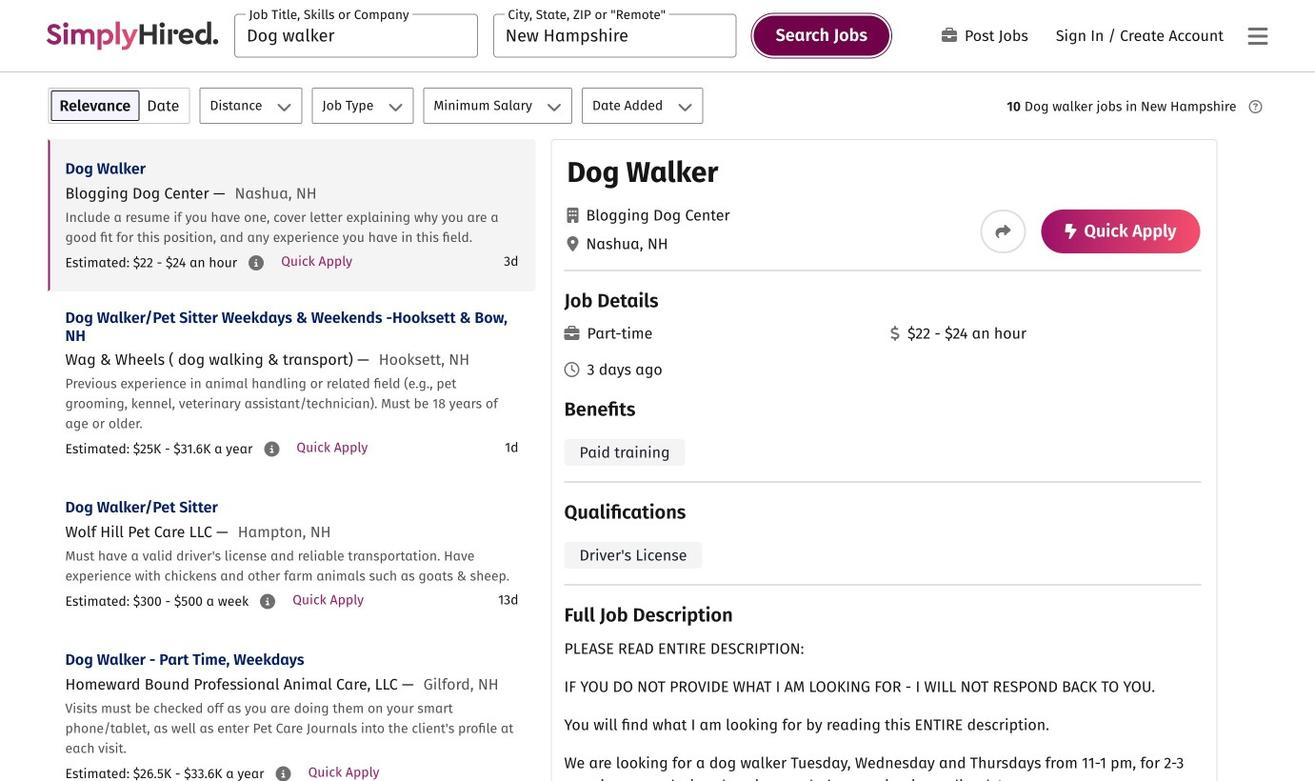 Task type: describe. For each thing, give the bounding box(es) containing it.
1 vertical spatial briefcase image
[[565, 326, 580, 341]]

share this job image
[[996, 224, 1012, 239]]

main menu image
[[1249, 25, 1269, 48]]

dog walker element
[[551, 139, 1218, 781]]

sponsored jobs disclaimer image
[[1250, 100, 1263, 113]]

building image
[[567, 208, 579, 223]]

dollar sign image
[[891, 326, 900, 341]]

location dot image
[[567, 236, 579, 252]]

clock image
[[565, 362, 580, 377]]



Task type: locate. For each thing, give the bounding box(es) containing it.
0 vertical spatial job salary disclaimer image
[[249, 255, 264, 271]]

list
[[48, 139, 536, 781]]

None field
[[234, 14, 478, 58], [493, 14, 737, 58], [234, 14, 478, 58], [493, 14, 737, 58]]

1 vertical spatial job salary disclaimer image
[[264, 442, 280, 457]]

job salary disclaimer image
[[260, 594, 276, 609]]

0 horizontal spatial briefcase image
[[565, 326, 580, 341]]

bolt lightning image
[[1066, 224, 1077, 239]]

None text field
[[493, 14, 737, 58]]

2 vertical spatial job salary disclaimer image
[[276, 766, 291, 781]]

None text field
[[234, 14, 478, 58]]

0 vertical spatial briefcase image
[[942, 27, 958, 43]]

job salary disclaimer image
[[249, 255, 264, 271], [264, 442, 280, 457], [276, 766, 291, 781]]

simplyhired logo image
[[46, 21, 219, 50]]

1 horizontal spatial briefcase image
[[942, 27, 958, 43]]

briefcase image
[[942, 27, 958, 43], [565, 326, 580, 341]]



Task type: vqa. For each thing, say whether or not it's contained in the screenshot.
field
yes



